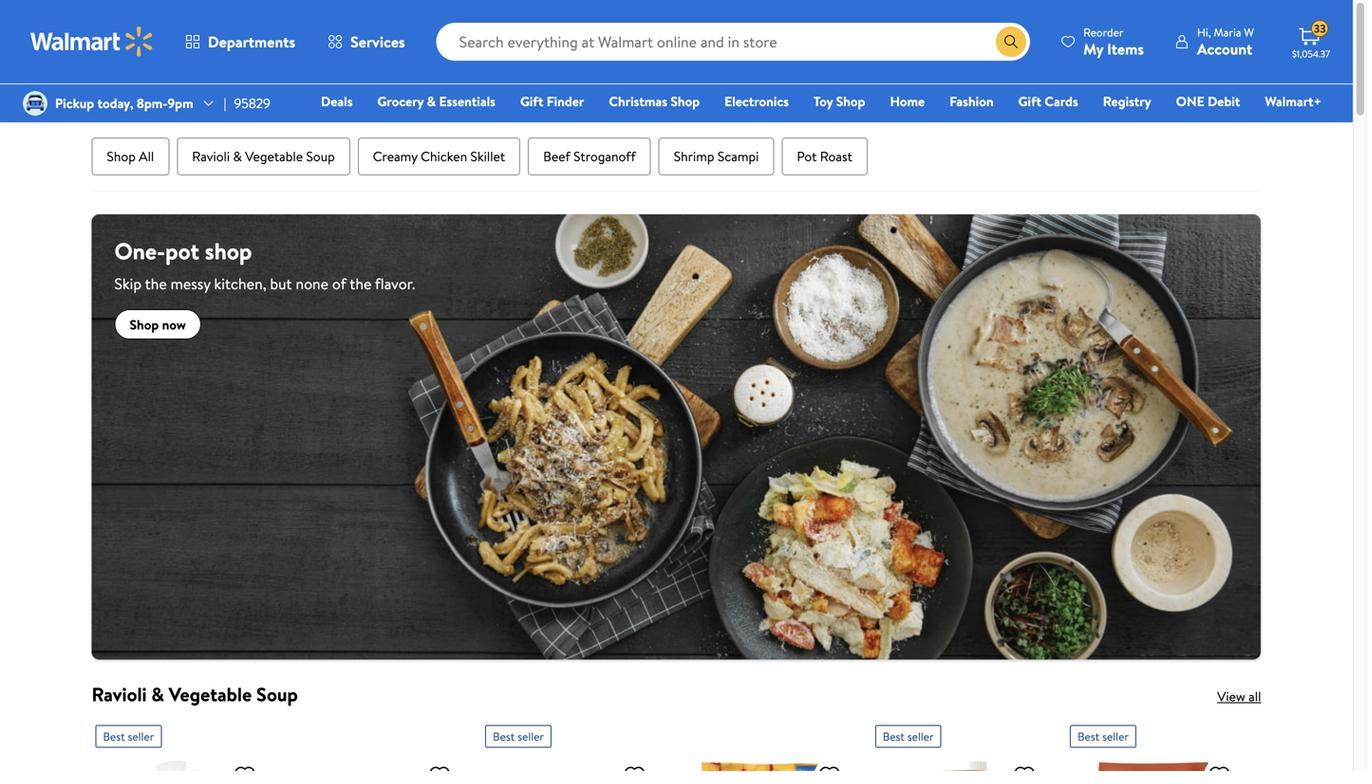 Task type: locate. For each thing, give the bounding box(es) containing it.
0 horizontal spatial the
[[145, 273, 167, 294]]

roast
[[820, 147, 853, 166]]

gift for gift finder
[[520, 92, 544, 111]]

add to favorites list, great value butternut squash, 10 oz (frozen) image
[[818, 764, 841, 772]]

best for the fresh celery stalk, each image
[[493, 729, 515, 746]]

the
[[145, 273, 167, 294], [350, 273, 372, 294]]

3 best from the left
[[883, 729, 905, 746]]

1 horizontal spatial &
[[233, 147, 242, 166]]

christmas shop link
[[600, 91, 708, 112]]

95829
[[234, 94, 271, 112]]

2 the from the left
[[350, 273, 372, 294]]

shop now link
[[114, 310, 201, 340]]

0 horizontal spatial gift
[[520, 92, 544, 111]]

1 vertical spatial vegetable
[[169, 682, 252, 709]]

0 vertical spatial vegetable
[[245, 147, 303, 166]]

walmart+ link
[[1257, 91, 1330, 112]]

gift left cards
[[1018, 92, 1042, 111]]

add to favorites list, great value meat-based chicken broth, 32 oz carton, ready-to-serve, shelf-stable/ambient image
[[1013, 764, 1036, 772]]

1 horizontal spatial gift
[[1018, 92, 1042, 111]]

shop all
[[107, 147, 154, 166]]

vegetable
[[245, 147, 303, 166], [169, 682, 252, 709]]

seller for fresh whole carrots, 1 lb bag image
[[128, 729, 154, 746]]

2 best from the left
[[493, 729, 515, 746]]

christmas
[[609, 92, 668, 111]]

1 seller from the left
[[128, 729, 154, 746]]

3 best seller from the left
[[883, 729, 934, 746]]

registry
[[1103, 92, 1152, 111]]

best seller up great value meat-based chicken broth, 32 oz carton, ready-to-serve, shelf-stable/ambient image at the bottom of page
[[883, 729, 934, 746]]

2 best seller from the left
[[493, 729, 544, 746]]

& up fresh whole carrots, 1 lb bag image
[[151, 682, 164, 709]]

vegetable up fresh whole carrots, 1 lb bag image
[[169, 682, 252, 709]]

gift
[[520, 92, 544, 111], [1018, 92, 1042, 111]]

pot
[[165, 235, 199, 267]]

seller
[[128, 729, 154, 746], [518, 729, 544, 746], [908, 729, 934, 746], [1103, 729, 1129, 746]]

2 seller from the left
[[518, 729, 544, 746]]

& right "grocery"
[[427, 92, 436, 111]]

|
[[224, 94, 226, 112]]

vegetable down the 95829
[[245, 147, 303, 166]]

1 horizontal spatial ravioli
[[192, 147, 230, 166]]

2 gift from the left
[[1018, 92, 1042, 111]]

toy shop link
[[805, 91, 874, 112]]

ravioli & vegetable soup down the 95829
[[192, 147, 335, 166]]

4 best from the left
[[1078, 729, 1100, 746]]

electronics
[[725, 92, 789, 111]]

great value butternut squash, 10 oz (frozen) image
[[680, 757, 849, 772]]

0 vertical spatial soup
[[306, 147, 335, 166]]

& down | 95829
[[233, 147, 242, 166]]

1 best seller from the left
[[103, 729, 154, 746]]

0 horizontal spatial ravioli
[[92, 682, 147, 709]]

the right of in the top left of the page
[[350, 273, 372, 294]]

gift finder
[[520, 92, 584, 111]]

best up great value meat-based chicken broth, 32 oz carton, ready-to-serve, shelf-stable/ambient image at the bottom of page
[[883, 729, 905, 746]]

shrimp
[[674, 147, 714, 166]]

1 vertical spatial soup
[[256, 682, 298, 709]]

1 horizontal spatial the
[[350, 273, 372, 294]]

great value meat-based chicken broth, 32 oz carton, ready-to-serve, shelf-stable/ambient image
[[875, 757, 1044, 772]]

9pm
[[168, 94, 193, 112]]

seller up the marketside fresh spinach, 10 oz bag, fresh image
[[1103, 729, 1129, 746]]

best up the fresh celery stalk, each image
[[493, 729, 515, 746]]

best seller up the fresh celery stalk, each image
[[493, 729, 544, 746]]

today,
[[97, 94, 133, 112]]

grocery
[[377, 92, 424, 111]]

ravioli down |
[[192, 147, 230, 166]]

4 best seller from the left
[[1078, 729, 1129, 746]]

reorder
[[1083, 24, 1124, 40]]

| 95829
[[224, 94, 271, 112]]

best seller up fresh whole carrots, 1 lb bag image
[[103, 729, 154, 746]]

add to favorites list, fresh celery stalk, each image
[[623, 764, 646, 772]]

now
[[162, 315, 186, 334]]

3 seller from the left
[[908, 729, 934, 746]]

ravioli up fresh whole carrots, 1 lb bag image
[[92, 682, 147, 709]]

pickup
[[55, 94, 94, 112]]

gift left "finder"
[[520, 92, 544, 111]]

ravioli & vegetable soup
[[192, 147, 335, 166], [92, 682, 298, 709]]

best for the marketside fresh spinach, 10 oz bag, fresh image
[[1078, 729, 1100, 746]]

view
[[1217, 688, 1246, 707]]

the right skip
[[145, 273, 167, 294]]

33
[[1314, 21, 1326, 37]]

ravioli
[[192, 147, 230, 166], [92, 682, 147, 709]]

messy
[[171, 273, 211, 294]]

add to favorites list, fresh whole white onions, each image
[[428, 764, 451, 772]]

 image
[[23, 91, 47, 116]]

shop left now
[[130, 315, 159, 334]]

1 product group from the left
[[95, 719, 264, 772]]

best up fresh whole carrots, 1 lb bag image
[[103, 729, 125, 746]]

of
[[332, 273, 346, 294]]

2 vertical spatial &
[[151, 682, 164, 709]]

toy shop
[[814, 92, 865, 111]]

4 seller from the left
[[1103, 729, 1129, 746]]

1 horizontal spatial soup
[[306, 147, 335, 166]]

fresh whole carrots, 1 lb bag image
[[95, 757, 264, 772]]

0 vertical spatial ravioli & vegetable soup
[[192, 147, 335, 166]]

w
[[1244, 24, 1254, 40]]

product group
[[95, 719, 264, 772], [485, 719, 654, 772], [875, 719, 1044, 772], [1070, 719, 1239, 772]]

fresh whole white onions, each image
[[290, 757, 459, 772]]

best up the marketside fresh spinach, 10 oz bag, fresh image
[[1078, 729, 1100, 746]]

gift inside "link"
[[1018, 92, 1042, 111]]

items
[[1107, 38, 1144, 59]]

hi,
[[1197, 24, 1211, 40]]

0 horizontal spatial soup
[[256, 682, 298, 709]]

0 horizontal spatial &
[[151, 682, 164, 709]]

soup
[[306, 147, 335, 166], [256, 682, 298, 709]]

creamy
[[373, 147, 418, 166]]

0 vertical spatial &
[[427, 92, 436, 111]]

one-
[[114, 235, 165, 267]]

seller up fresh whole carrots, 1 lb bag image
[[128, 729, 154, 746]]

essentials
[[439, 92, 496, 111]]

shop right toy
[[836, 92, 865, 111]]

best seller for great value meat-based chicken broth, 32 oz carton, ready-to-serve, shelf-stable/ambient image at the bottom of page
[[883, 729, 934, 746]]

seller up the fresh celery stalk, each image
[[518, 729, 544, 746]]

&
[[427, 92, 436, 111], [233, 147, 242, 166], [151, 682, 164, 709]]

1 best from the left
[[103, 729, 125, 746]]

1 gift from the left
[[520, 92, 544, 111]]

christmas shop
[[609, 92, 700, 111]]

best seller up the marketside fresh spinach, 10 oz bag, fresh image
[[1078, 729, 1129, 746]]

best
[[103, 729, 125, 746], [493, 729, 515, 746], [883, 729, 905, 746], [1078, 729, 1100, 746]]

flavor.
[[375, 273, 415, 294]]

grocery & essentials
[[377, 92, 496, 111]]

ravioli & vegetable soup up fresh whole carrots, 1 lb bag image
[[92, 682, 298, 709]]

best seller for fresh whole carrots, 1 lb bag image
[[103, 729, 154, 746]]

departments button
[[169, 19, 312, 65]]

seller up great value meat-based chicken broth, 32 oz carton, ready-to-serve, shelf-stable/ambient image at the bottom of page
[[908, 729, 934, 746]]

one-pot shop skip the messy kitchen, but none of the flavor.
[[114, 235, 415, 294]]

shop inside 'link'
[[130, 315, 159, 334]]

scampi
[[718, 147, 759, 166]]

best seller
[[103, 729, 154, 746], [493, 729, 544, 746], [883, 729, 934, 746], [1078, 729, 1129, 746]]

shop
[[671, 92, 700, 111], [836, 92, 865, 111], [107, 147, 136, 166], [130, 315, 159, 334]]

add to favorites list, marketside fresh spinach, 10 oz bag, fresh image
[[1208, 764, 1231, 772]]

2 horizontal spatial &
[[427, 92, 436, 111]]

1 vertical spatial &
[[233, 147, 242, 166]]



Task type: describe. For each thing, give the bounding box(es) containing it.
& for grocery & essentials link at the top left of page
[[427, 92, 436, 111]]

shop now
[[130, 315, 186, 334]]

reorder my items
[[1083, 24, 1144, 59]]

gift cards link
[[1010, 91, 1087, 112]]

best seller for the marketside fresh spinach, 10 oz bag, fresh image
[[1078, 729, 1129, 746]]

seller for great value meat-based chicken broth, 32 oz carton, ready-to-serve, shelf-stable/ambient image at the bottom of page
[[908, 729, 934, 746]]

services button
[[312, 19, 421, 65]]

but
[[270, 273, 292, 294]]

Walmart Site-Wide search field
[[436, 23, 1030, 61]]

shop all link
[[92, 138, 169, 176]]

view all
[[1217, 688, 1261, 707]]

fresh celery stalk, each image
[[485, 757, 654, 772]]

finder
[[547, 92, 584, 111]]

one debit
[[1176, 92, 1240, 111]]

seller for the marketside fresh spinach, 10 oz bag, fresh image
[[1103, 729, 1129, 746]]

best for fresh whole carrots, 1 lb bag image
[[103, 729, 125, 746]]

maria
[[1214, 24, 1242, 40]]

gift for gift cards
[[1018, 92, 1042, 111]]

walmart image
[[30, 27, 154, 57]]

grocery & essentials link
[[369, 91, 504, 112]]

2 product group from the left
[[485, 719, 654, 772]]

all
[[139, 147, 154, 166]]

home link
[[882, 91, 934, 112]]

shop left all
[[107, 147, 136, 166]]

pot roast
[[797, 147, 853, 166]]

shrimp scampi
[[674, 147, 759, 166]]

skip
[[114, 273, 142, 294]]

walmart+
[[1265, 92, 1322, 111]]

toy
[[814, 92, 833, 111]]

& for ravioli & vegetable soup link
[[233, 147, 242, 166]]

gift cards
[[1018, 92, 1078, 111]]

beef
[[543, 147, 570, 166]]

kitchen,
[[214, 273, 266, 294]]

none
[[296, 273, 329, 294]]

shrimp scampi link
[[659, 138, 774, 176]]

best seller for the fresh celery stalk, each image
[[493, 729, 544, 746]]

3 product group from the left
[[875, 719, 1044, 772]]

cards
[[1045, 92, 1078, 111]]

fashion
[[950, 92, 994, 111]]

fashion link
[[941, 91, 1002, 112]]

add to favorites list, fresh whole carrots, 1 lb bag image
[[233, 764, 256, 772]]

stroganoff
[[574, 147, 636, 166]]

beef stroganoff link
[[528, 138, 651, 176]]

deals link
[[312, 91, 361, 112]]

shop
[[205, 235, 252, 267]]

shop right christmas
[[671, 92, 700, 111]]

creamy chicken skillet link
[[358, 138, 521, 176]]

1 vertical spatial ravioli & vegetable soup
[[92, 682, 298, 709]]

account
[[1197, 38, 1253, 59]]

skillet
[[470, 147, 505, 166]]

1 vertical spatial ravioli
[[92, 682, 147, 709]]

seller for the fresh celery stalk, each image
[[518, 729, 544, 746]]

8pm-
[[137, 94, 168, 112]]

all
[[1249, 688, 1261, 707]]

pot
[[797, 147, 817, 166]]

1 the from the left
[[145, 273, 167, 294]]

departments
[[208, 31, 295, 52]]

$1,054.37
[[1292, 47, 1330, 60]]

marketside fresh spinach, 10 oz bag, fresh image
[[1070, 757, 1239, 772]]

registry link
[[1095, 91, 1160, 112]]

home
[[890, 92, 925, 111]]

pickup today, 8pm-9pm
[[55, 94, 193, 112]]

electronics link
[[716, 91, 798, 112]]

one debit link
[[1168, 91, 1249, 112]]

Search search field
[[436, 23, 1030, 61]]

one
[[1176, 92, 1205, 111]]

4 product group from the left
[[1070, 719, 1239, 772]]

gift finder link
[[512, 91, 593, 112]]

creamy chicken skillet
[[373, 147, 505, 166]]

beef stroganoff
[[543, 147, 636, 166]]

best for great value meat-based chicken broth, 32 oz carton, ready-to-serve, shelf-stable/ambient image at the bottom of page
[[883, 729, 905, 746]]

debit
[[1208, 92, 1240, 111]]

services
[[350, 31, 405, 52]]

my
[[1083, 38, 1104, 59]]

hi, maria w account
[[1197, 24, 1254, 59]]

search icon image
[[1004, 34, 1019, 49]]

ravioli & vegetable soup link
[[177, 138, 350, 176]]

pot roast link
[[782, 138, 868, 176]]

view all link
[[1217, 688, 1261, 707]]

chicken
[[421, 147, 467, 166]]

deals
[[321, 92, 353, 111]]

0 vertical spatial ravioli
[[192, 147, 230, 166]]



Task type: vqa. For each thing, say whether or not it's contained in the screenshot.
$ within the the $9.99 $ 8 99
no



